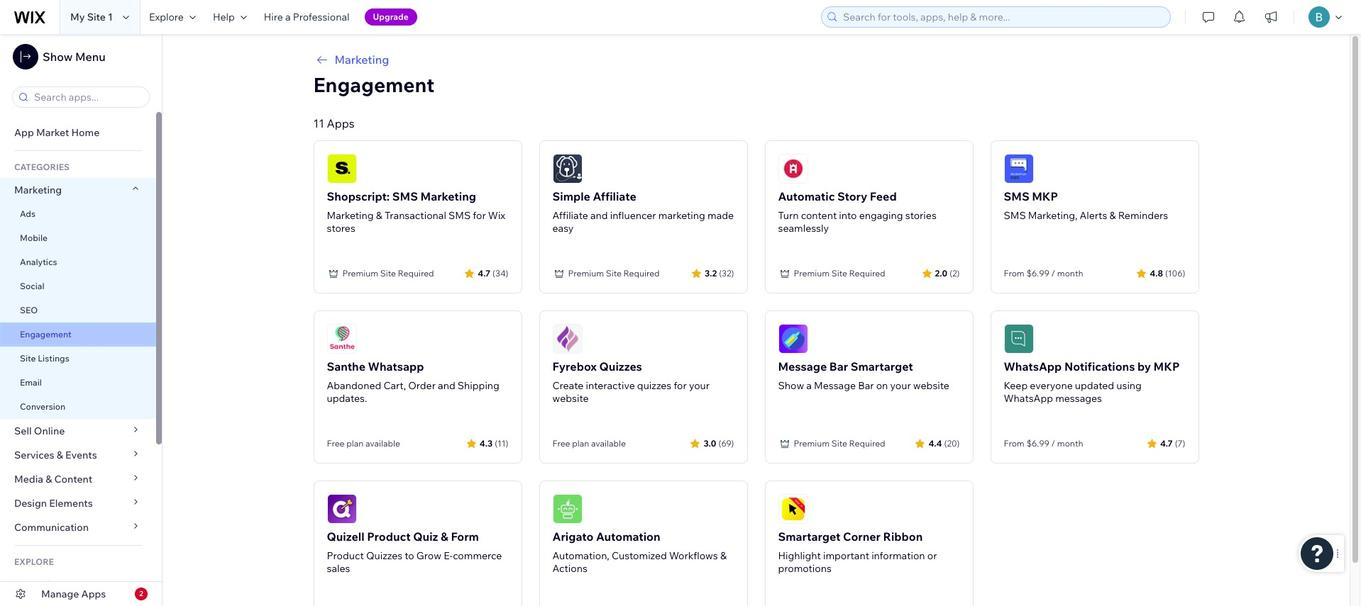 Task type: locate. For each thing, give the bounding box(es) containing it.
4.7 left (7)
[[1160, 438, 1173, 449]]

1 vertical spatial 4.7
[[1160, 438, 1173, 449]]

from $6.99 / month down messages
[[1004, 439, 1083, 449]]

month down messages
[[1057, 439, 1083, 449]]

my site 1
[[70, 11, 113, 23]]

2 month from the top
[[1057, 439, 1083, 449]]

premium site required
[[342, 268, 434, 279], [568, 268, 660, 279], [794, 268, 885, 279], [794, 439, 885, 449]]

2 / from the top
[[1051, 439, 1055, 449]]

picks
[[42, 579, 66, 592]]

premium down seamlessly at the right of the page
[[794, 268, 830, 279]]

services & events
[[14, 449, 97, 462]]

order
[[408, 380, 436, 392]]

your inside message bar smartarget show a message bar on your website
[[890, 380, 911, 392]]

for right "quizzes"
[[674, 380, 687, 392]]

0 vertical spatial /
[[1051, 268, 1055, 279]]

0 horizontal spatial bar
[[830, 360, 848, 374]]

0 vertical spatial month
[[1057, 268, 1083, 279]]

seamlessly
[[778, 222, 829, 235]]

design elements link
[[0, 492, 156, 516]]

mkp right by
[[1154, 360, 1180, 374]]

quizzes left to
[[366, 550, 402, 563]]

0 horizontal spatial 4.7
[[478, 268, 490, 279]]

team
[[14, 579, 39, 592]]

product up to
[[367, 530, 411, 544]]

premium up smartarget corner ribbon logo
[[794, 439, 830, 449]]

(106)
[[1165, 268, 1186, 279]]

2 your from the left
[[890, 380, 911, 392]]

1 horizontal spatial your
[[890, 380, 911, 392]]

your inside fyrebox quizzes create interactive quizzes for your website
[[689, 380, 710, 392]]

(34)
[[493, 268, 508, 279]]

email
[[20, 378, 42, 388]]

4.7 for shopscript: sms marketing
[[478, 268, 490, 279]]

required down on
[[849, 439, 885, 449]]

4.3 (11)
[[480, 438, 508, 449]]

my
[[70, 11, 85, 23]]

1 vertical spatial mkp
[[1154, 360, 1180, 374]]

0 horizontal spatial available
[[365, 439, 400, 449]]

1 horizontal spatial mkp
[[1154, 360, 1180, 374]]

site for shopscript:
[[380, 268, 396, 279]]

$6.99
[[1027, 268, 1050, 279], [1027, 439, 1050, 449]]

/
[[1051, 268, 1055, 279], [1051, 439, 1055, 449]]

premium for shopscript:
[[342, 268, 378, 279]]

1 vertical spatial from $6.99 / month
[[1004, 439, 1083, 449]]

month for mkp
[[1057, 268, 1083, 279]]

media & content link
[[0, 468, 156, 492]]

fyrebox quizzes logo image
[[552, 324, 582, 354]]

1 vertical spatial for
[[674, 380, 687, 392]]

free plan available for santhe
[[327, 439, 400, 449]]

show left "menu"
[[43, 50, 73, 64]]

media & content
[[14, 473, 92, 486]]

& right quiz
[[441, 530, 448, 544]]

1 your from the left
[[689, 380, 710, 392]]

smartarget up 'highlight'
[[778, 530, 841, 544]]

and down simple on the top of page
[[590, 209, 608, 222]]

1 horizontal spatial engagement
[[313, 72, 435, 97]]

quizzes up interactive
[[599, 360, 642, 374]]

1 vertical spatial product
[[327, 550, 364, 563]]

1 horizontal spatial a
[[806, 380, 812, 392]]

1 vertical spatial a
[[806, 380, 812, 392]]

0 horizontal spatial quizzes
[[366, 550, 402, 563]]

free plan available down updates.
[[327, 439, 400, 449]]

& right workflows in the bottom of the page
[[720, 550, 727, 563]]

engaging
[[859, 209, 903, 222]]

quizzes inside quizell product quiz & form product quizzes to grow e-commerce sales
[[366, 550, 402, 563]]

2 from $6.99 / month from the top
[[1004, 439, 1083, 449]]

from right (2)
[[1004, 268, 1025, 279]]

0 vertical spatial engagement
[[313, 72, 435, 97]]

& down shopscript:
[[376, 209, 382, 222]]

0 vertical spatial quizzes
[[599, 360, 642, 374]]

1 horizontal spatial plan
[[572, 439, 589, 449]]

listings
[[38, 353, 69, 364]]

0 horizontal spatial for
[[473, 209, 486, 222]]

website right on
[[913, 380, 949, 392]]

4.8
[[1150, 268, 1163, 279]]

your right "quizzes"
[[689, 380, 710, 392]]

services
[[14, 449, 54, 462]]

whatsapp notifications by mkp logo image
[[1004, 324, 1034, 354]]

website inside fyrebox quizzes create interactive quizzes for your website
[[552, 392, 589, 405]]

required down transactional
[[398, 268, 434, 279]]

Search for tools, apps, help & more... field
[[839, 7, 1166, 27]]

smartarget inside message bar smartarget show a message bar on your website
[[851, 360, 913, 374]]

help button
[[204, 0, 255, 34]]

apps for 11 apps
[[327, 116, 355, 131]]

2 available from the left
[[591, 439, 626, 449]]

4.4 (20)
[[929, 438, 960, 449]]

marketing
[[658, 209, 705, 222]]

$6.99 for sms
[[1027, 268, 1050, 279]]

4.7 for whatsapp notifications by mkp
[[1160, 438, 1173, 449]]

automation
[[596, 530, 660, 544]]

mkp inside whatsapp notifications by mkp keep everyone updated using whatsapp messages
[[1154, 360, 1180, 374]]

1 horizontal spatial show
[[778, 380, 804, 392]]

0 horizontal spatial marketing link
[[0, 178, 156, 202]]

/ for notifications
[[1051, 439, 1055, 449]]

plan down the 'create'
[[572, 439, 589, 449]]

whatsapp left messages
[[1004, 392, 1053, 405]]

1 horizontal spatial smartarget
[[851, 360, 913, 374]]

available down interactive
[[591, 439, 626, 449]]

marketing down the upgrade button
[[335, 53, 389, 67]]

0 horizontal spatial smartarget
[[778, 530, 841, 544]]

1 vertical spatial engagement
[[20, 329, 71, 340]]

0 horizontal spatial and
[[438, 380, 455, 392]]

show inside message bar smartarget show a message bar on your website
[[778, 380, 804, 392]]

1 vertical spatial show
[[778, 380, 804, 392]]

0 vertical spatial from
[[1004, 268, 1025, 279]]

arigato automation logo image
[[552, 495, 582, 524]]

automation,
[[552, 550, 609, 563]]

engagement up 11 apps
[[313, 72, 435, 97]]

mobile
[[20, 233, 48, 243]]

/ for mkp
[[1051, 268, 1055, 279]]

1 horizontal spatial and
[[590, 209, 608, 222]]

website down fyrebox
[[552, 392, 589, 405]]

from for whatsapp notifications by mkp
[[1004, 439, 1025, 449]]

a inside message bar smartarget show a message bar on your website
[[806, 380, 812, 392]]

simple affiliate logo image
[[552, 154, 582, 184]]

1 vertical spatial apps
[[81, 588, 106, 601]]

1 vertical spatial bar
[[858, 380, 874, 392]]

1 horizontal spatial quizzes
[[599, 360, 642, 374]]

1 vertical spatial quizzes
[[366, 550, 402, 563]]

premium down the easy
[[568, 268, 604, 279]]

a right the hire
[[285, 11, 291, 23]]

0 horizontal spatial show
[[43, 50, 73, 64]]

cart,
[[384, 380, 406, 392]]

smartarget up on
[[851, 360, 913, 374]]

sms
[[392, 189, 418, 204], [1004, 189, 1030, 204], [449, 209, 471, 222], [1004, 209, 1026, 222]]

1 whatsapp from the top
[[1004, 360, 1062, 374]]

& right the media
[[46, 473, 52, 486]]

apps right manage
[[81, 588, 106, 601]]

market
[[36, 126, 69, 139]]

0 vertical spatial apps
[[327, 116, 355, 131]]

using
[[1117, 380, 1142, 392]]

1 from from the top
[[1004, 268, 1025, 279]]

1 horizontal spatial available
[[591, 439, 626, 449]]

message left on
[[814, 380, 856, 392]]

social
[[20, 281, 44, 292]]

0 vertical spatial show
[[43, 50, 73, 64]]

0 horizontal spatial engagement
[[20, 329, 71, 340]]

& right alerts
[[1110, 209, 1116, 222]]

made
[[708, 209, 734, 222]]

4.7 (34)
[[478, 268, 508, 279]]

0 vertical spatial bar
[[830, 360, 848, 374]]

month
[[1057, 268, 1083, 279], [1057, 439, 1083, 449]]

premium site required for feed
[[794, 268, 885, 279]]

4.7 left '(34)'
[[478, 268, 490, 279]]

1 month from the top
[[1057, 268, 1083, 279]]

0 vertical spatial mkp
[[1032, 189, 1058, 204]]

required for bar
[[849, 439, 885, 449]]

0 vertical spatial whatsapp
[[1004, 360, 1062, 374]]

from $6.99 / month down marketing,
[[1004, 268, 1083, 279]]

1 available from the left
[[365, 439, 400, 449]]

1 vertical spatial whatsapp
[[1004, 392, 1053, 405]]

and inside simple affiliate affiliate and influencer marketing made easy
[[590, 209, 608, 222]]

free
[[327, 439, 345, 449], [552, 439, 570, 449]]

manage
[[41, 588, 79, 601]]

a down message bar smartarget logo at right
[[806, 380, 812, 392]]

elements
[[49, 497, 93, 510]]

& left events
[[57, 449, 63, 462]]

required down influencer
[[624, 268, 660, 279]]

product down quizell
[[327, 550, 364, 563]]

1 vertical spatial $6.99
[[1027, 439, 1050, 449]]

simple
[[552, 189, 590, 204]]

1 horizontal spatial free plan available
[[552, 439, 626, 449]]

into
[[839, 209, 857, 222]]

media
[[14, 473, 43, 486]]

2 free from the left
[[552, 439, 570, 449]]

0 horizontal spatial plan
[[346, 439, 364, 449]]

1 vertical spatial affiliate
[[552, 209, 588, 222]]

sell
[[14, 425, 32, 438]]

11
[[313, 116, 324, 131]]

messages
[[1055, 392, 1102, 405]]

apps right 11
[[327, 116, 355, 131]]

1 from $6.99 / month from the top
[[1004, 268, 1083, 279]]

1 horizontal spatial bar
[[858, 380, 874, 392]]

marketing down shopscript:
[[327, 209, 374, 222]]

1 horizontal spatial for
[[674, 380, 687, 392]]

0 horizontal spatial your
[[689, 380, 710, 392]]

quizzes
[[637, 380, 672, 392]]

4.3
[[480, 438, 493, 449]]

0 horizontal spatial free
[[327, 439, 345, 449]]

& inside shopscript: sms marketing marketing & transactional sms for wix stores
[[376, 209, 382, 222]]

$6.99 down everyone
[[1027, 439, 1050, 449]]

1 horizontal spatial website
[[913, 380, 949, 392]]

1 free plan available from the left
[[327, 439, 400, 449]]

1 vertical spatial and
[[438, 380, 455, 392]]

required for sms
[[398, 268, 434, 279]]

your right on
[[890, 380, 911, 392]]

1
[[108, 11, 113, 23]]

analytics link
[[0, 251, 156, 275]]

1 vertical spatial message
[[814, 380, 856, 392]]

& inside sms mkp sms marketing, alerts & reminders
[[1110, 209, 1116, 222]]

app
[[14, 126, 34, 139]]

engagement up site listings
[[20, 329, 71, 340]]

0 horizontal spatial free plan available
[[327, 439, 400, 449]]

show down message bar smartarget logo at right
[[778, 380, 804, 392]]

site for simple
[[606, 268, 622, 279]]

required down engaging
[[849, 268, 885, 279]]

for left wix on the left of the page
[[473, 209, 486, 222]]

site listings
[[20, 353, 69, 364]]

ads
[[20, 209, 35, 219]]

0 horizontal spatial mkp
[[1032, 189, 1058, 204]]

apps inside sidebar element
[[81, 588, 106, 601]]

1 vertical spatial from
[[1004, 439, 1025, 449]]

2 from from the top
[[1004, 439, 1025, 449]]

2 $6.99 from the top
[[1027, 439, 1050, 449]]

free down the 'create'
[[552, 439, 570, 449]]

marketing down categories
[[14, 184, 62, 197]]

0 horizontal spatial product
[[327, 550, 364, 563]]

0 vertical spatial message
[[778, 360, 827, 374]]

premium down stores
[[342, 268, 378, 279]]

3.0 (69)
[[704, 438, 734, 449]]

11 apps
[[313, 116, 355, 131]]

premium for automatic
[[794, 268, 830, 279]]

1 / from the top
[[1051, 268, 1055, 279]]

sms left wix on the left of the page
[[449, 209, 471, 222]]

for
[[473, 209, 486, 222], [674, 380, 687, 392]]

affiliate up influencer
[[593, 189, 636, 204]]

1 horizontal spatial 4.7
[[1160, 438, 1173, 449]]

0 vertical spatial product
[[367, 530, 411, 544]]

your
[[689, 380, 710, 392], [890, 380, 911, 392]]

mkp
[[1032, 189, 1058, 204], [1154, 360, 1180, 374]]

premium
[[342, 268, 378, 279], [568, 268, 604, 279], [794, 268, 830, 279], [794, 439, 830, 449]]

and right order
[[438, 380, 455, 392]]

0 vertical spatial $6.99
[[1027, 268, 1050, 279]]

1 free from the left
[[327, 439, 345, 449]]

notifications
[[1064, 360, 1135, 374]]

stores
[[327, 222, 355, 235]]

1 $6.99 from the top
[[1027, 268, 1050, 279]]

1 plan from the left
[[346, 439, 364, 449]]

smartarget
[[851, 360, 913, 374], [778, 530, 841, 544]]

show menu button
[[13, 44, 106, 70]]

plan down updates.
[[346, 439, 364, 449]]

1 vertical spatial /
[[1051, 439, 1055, 449]]

/ down marketing,
[[1051, 268, 1055, 279]]

marketing inside sidebar element
[[14, 184, 62, 197]]

/ down everyone
[[1051, 439, 1055, 449]]

0 vertical spatial smartarget
[[851, 360, 913, 374]]

& inside arigato automation automation, customized workflows & actions
[[720, 550, 727, 563]]

0 horizontal spatial apps
[[81, 588, 106, 601]]

0 vertical spatial for
[[473, 209, 486, 222]]

free plan available for fyrebox
[[552, 439, 626, 449]]

whatsapp
[[1004, 360, 1062, 374], [1004, 392, 1053, 405]]

0 horizontal spatial website
[[552, 392, 589, 405]]

from down the keep
[[1004, 439, 1025, 449]]

2 free plan available from the left
[[552, 439, 626, 449]]

home
[[71, 126, 100, 139]]

0 vertical spatial and
[[590, 209, 608, 222]]

free plan available down the 'create'
[[552, 439, 626, 449]]

0 vertical spatial 4.7
[[478, 268, 490, 279]]

on
[[876, 380, 888, 392]]

message down message bar smartarget logo at right
[[778, 360, 827, 374]]

available down updates.
[[365, 439, 400, 449]]

mkp up marketing,
[[1032, 189, 1058, 204]]

required
[[398, 268, 434, 279], [624, 268, 660, 279], [849, 268, 885, 279], [849, 439, 885, 449]]

0 vertical spatial marketing link
[[313, 51, 1199, 68]]

whatsapp
[[368, 360, 424, 374]]

plan for santhe
[[346, 439, 364, 449]]

month down marketing,
[[1057, 268, 1083, 279]]

affiliate down simple on the top of page
[[552, 209, 588, 222]]

1 horizontal spatial free
[[552, 439, 570, 449]]

bar
[[830, 360, 848, 374], [858, 380, 874, 392]]

$6.99 down marketing,
[[1027, 268, 1050, 279]]

whatsapp up the keep
[[1004, 360, 1062, 374]]

1 vertical spatial month
[[1057, 439, 1083, 449]]

design
[[14, 497, 47, 510]]

2 plan from the left
[[572, 439, 589, 449]]

seo
[[20, 305, 38, 316]]

0 vertical spatial a
[[285, 11, 291, 23]]

free down updates.
[[327, 439, 345, 449]]

1 horizontal spatial apps
[[327, 116, 355, 131]]

commerce
[[453, 550, 502, 563]]

0 vertical spatial affiliate
[[593, 189, 636, 204]]

1 vertical spatial smartarget
[[778, 530, 841, 544]]

0 vertical spatial from $6.99 / month
[[1004, 268, 1083, 279]]

updates.
[[327, 392, 367, 405]]



Task type: vqa. For each thing, say whether or not it's contained in the screenshot.


Task type: describe. For each thing, give the bounding box(es) containing it.
automatic story feed logo image
[[778, 154, 808, 184]]

app market home link
[[0, 121, 156, 145]]

free for santhe whatsapp
[[327, 439, 345, 449]]

sell online
[[14, 425, 65, 438]]

interactive
[[586, 380, 635, 392]]

and inside santhe whatsapp abandoned cart, order and shipping updates.
[[438, 380, 455, 392]]

smartarget corner ribbon highlight important information or promotions
[[778, 530, 937, 576]]

4.7 (7)
[[1160, 438, 1186, 449]]

site for automatic
[[832, 268, 847, 279]]

professional
[[293, 11, 350, 23]]

marketing,
[[1028, 209, 1078, 222]]

wix
[[488, 209, 505, 222]]

premium site required for marketing
[[342, 268, 434, 279]]

arigato automation automation, customized workflows & actions
[[552, 530, 727, 576]]

1 horizontal spatial product
[[367, 530, 411, 544]]

available for quizzes
[[591, 439, 626, 449]]

santhe whatsapp abandoned cart, order and shipping updates.
[[327, 360, 500, 405]]

3.2
[[705, 268, 717, 279]]

sms down sms mkp logo
[[1004, 189, 1030, 204]]

website inside message bar smartarget show a message bar on your website
[[913, 380, 949, 392]]

updated
[[1075, 380, 1114, 392]]

promotions
[[778, 563, 832, 576]]

sms up transactional
[[392, 189, 418, 204]]

premium for message
[[794, 439, 830, 449]]

Search apps... field
[[30, 87, 145, 107]]

email link
[[0, 371, 156, 395]]

0 horizontal spatial a
[[285, 11, 291, 23]]

(32)
[[719, 268, 734, 279]]

(7)
[[1175, 438, 1186, 449]]

plan for fyrebox
[[572, 439, 589, 449]]

ads link
[[0, 202, 156, 226]]

conversion link
[[0, 395, 156, 419]]

team picks
[[14, 579, 66, 592]]

explore
[[14, 557, 54, 568]]

hire
[[264, 11, 283, 23]]

quizell product quiz & form logo image
[[327, 495, 357, 524]]

mkp inside sms mkp sms marketing, alerts & reminders
[[1032, 189, 1058, 204]]

important
[[823, 550, 869, 563]]

information
[[872, 550, 925, 563]]

transactional
[[385, 209, 446, 222]]

sell online link
[[0, 419, 156, 444]]

simple affiliate affiliate and influencer marketing made easy
[[552, 189, 734, 235]]

message bar smartarget logo image
[[778, 324, 808, 354]]

engagement inside sidebar element
[[20, 329, 71, 340]]

corner
[[843, 530, 881, 544]]

app market home
[[14, 126, 100, 139]]

quizzes inside fyrebox quizzes create interactive quizzes for your website
[[599, 360, 642, 374]]

engagement link
[[0, 323, 156, 347]]

shopscript:
[[327, 189, 390, 204]]

smartarget inside the smartarget corner ribbon highlight important information or promotions
[[778, 530, 841, 544]]

& inside "link"
[[57, 449, 63, 462]]

manage apps
[[41, 588, 106, 601]]

$6.99 for whatsapp
[[1027, 439, 1050, 449]]

3.2 (32)
[[705, 268, 734, 279]]

feed
[[870, 189, 897, 204]]

required for affiliate
[[624, 268, 660, 279]]

events
[[65, 449, 97, 462]]

1 horizontal spatial marketing link
[[313, 51, 1199, 68]]

4.8 (106)
[[1150, 268, 1186, 279]]

(69)
[[719, 438, 734, 449]]

communication link
[[0, 516, 156, 540]]

conversion
[[20, 402, 65, 412]]

marketing up transactional
[[421, 189, 476, 204]]

from $6.99 / month for whatsapp
[[1004, 439, 1083, 449]]

e-
[[444, 550, 453, 563]]

shopscript: sms marketing marketing & transactional sms for wix stores
[[327, 189, 505, 235]]

create
[[552, 380, 584, 392]]

smartarget corner ribbon logo image
[[778, 495, 808, 524]]

premium for simple
[[568, 268, 604, 279]]

sms left marketing,
[[1004, 209, 1026, 222]]

communication
[[14, 522, 91, 534]]

explore
[[149, 11, 184, 23]]

site inside site listings link
[[20, 353, 36, 364]]

& inside quizell product quiz & form product quizzes to grow e-commerce sales
[[441, 530, 448, 544]]

premium site required for smartarget
[[794, 439, 885, 449]]

shopscript: sms marketing logo image
[[327, 154, 357, 184]]

2.0 (2)
[[935, 268, 960, 279]]

reminders
[[1118, 209, 1168, 222]]

2.0
[[935, 268, 948, 279]]

(2)
[[950, 268, 960, 279]]

categories
[[14, 162, 70, 172]]

2
[[139, 590, 143, 599]]

premium site required for affiliate
[[568, 268, 660, 279]]

workflows
[[669, 550, 718, 563]]

santhe
[[327, 360, 366, 374]]

analytics
[[20, 257, 57, 268]]

1 horizontal spatial affiliate
[[593, 189, 636, 204]]

show menu
[[43, 50, 106, 64]]

social link
[[0, 275, 156, 299]]

required for story
[[849, 268, 885, 279]]

online
[[34, 425, 65, 438]]

automatic story feed turn content into engaging stories seamlessly
[[778, 189, 937, 235]]

2 whatsapp from the top
[[1004, 392, 1053, 405]]

sms mkp logo image
[[1004, 154, 1034, 184]]

from for sms mkp
[[1004, 268, 1025, 279]]

mobile link
[[0, 226, 156, 251]]

easy
[[552, 222, 574, 235]]

content
[[54, 473, 92, 486]]

sidebar element
[[0, 34, 163, 607]]

site for message
[[832, 439, 847, 449]]

abandoned
[[327, 380, 381, 392]]

design elements
[[14, 497, 93, 510]]

upgrade button
[[364, 9, 417, 26]]

content
[[801, 209, 837, 222]]

available for whatsapp
[[365, 439, 400, 449]]

(11)
[[495, 438, 508, 449]]

story
[[837, 189, 867, 204]]

arigato
[[552, 530, 594, 544]]

for inside fyrebox quizzes create interactive quizzes for your website
[[674, 380, 687, 392]]

grow
[[416, 550, 441, 563]]

form
[[451, 530, 479, 544]]

or
[[927, 550, 937, 563]]

show inside show menu button
[[43, 50, 73, 64]]

0 horizontal spatial affiliate
[[552, 209, 588, 222]]

sales
[[327, 563, 350, 576]]

free for fyrebox quizzes
[[552, 439, 570, 449]]

shipping
[[458, 380, 500, 392]]

influencer
[[610, 209, 656, 222]]

from $6.99 / month for sms
[[1004, 268, 1083, 279]]

whatsapp notifications by mkp keep everyone updated using whatsapp messages
[[1004, 360, 1180, 405]]

for inside shopscript: sms marketing marketing & transactional sms for wix stores
[[473, 209, 486, 222]]

(20)
[[944, 438, 960, 449]]

turn
[[778, 209, 799, 222]]

by
[[1138, 360, 1151, 374]]

stories
[[905, 209, 937, 222]]

1 vertical spatial marketing link
[[0, 178, 156, 202]]

month for notifications
[[1057, 439, 1083, 449]]

santhe whatsapp logo image
[[327, 324, 357, 354]]

apps for manage apps
[[81, 588, 106, 601]]

quizell product quiz & form product quizzes to grow e-commerce sales
[[327, 530, 502, 576]]



